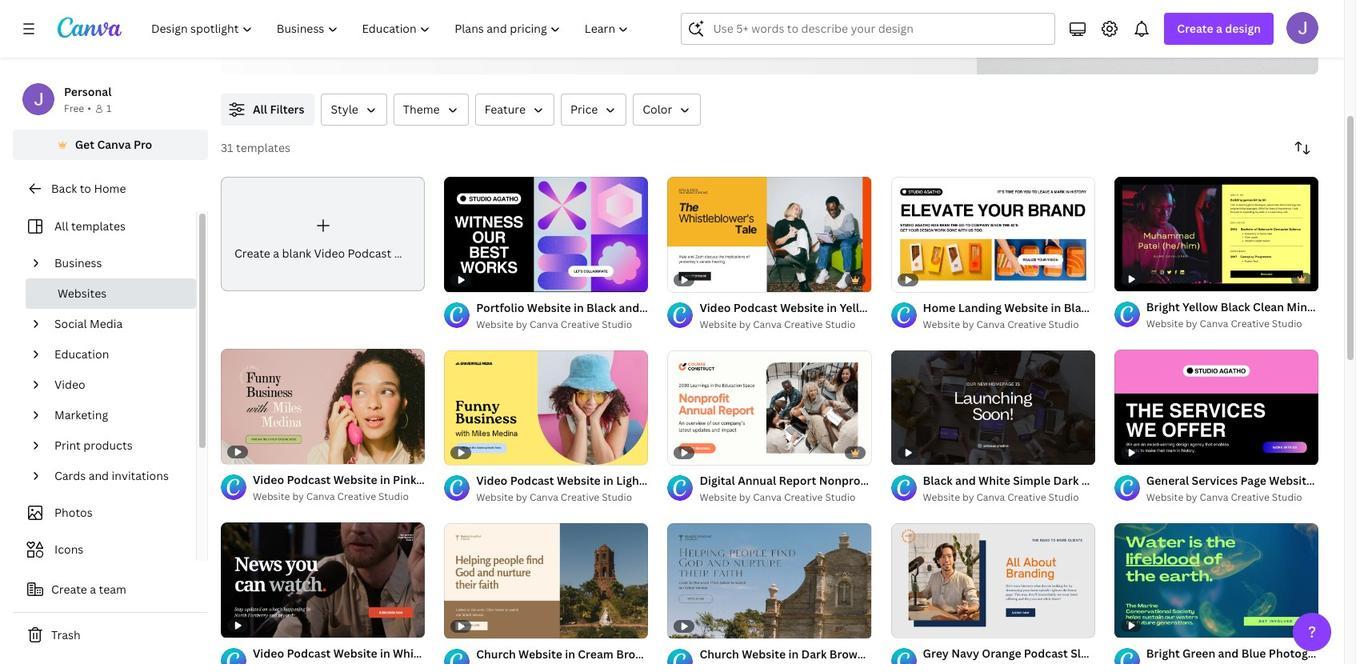 Task type: vqa. For each thing, say whether or not it's contained in the screenshot.
model
no



Task type: locate. For each thing, give the bounding box(es) containing it.
a left team
[[90, 582, 96, 597]]

2 vertical spatial a
[[90, 582, 96, 597]]

31
[[221, 140, 233, 155]]

media
[[90, 316, 123, 331]]

pro
[[134, 137, 152, 152]]

video right the blank
[[314, 245, 345, 261]]

0 horizontal spatial all
[[54, 218, 68, 234]]

0 vertical spatial marketing
[[54, 407, 108, 422]]

2 horizontal spatial create
[[1177, 21, 1214, 36]]

all templates
[[54, 218, 126, 234]]

0 horizontal spatial brown
[[616, 646, 651, 661]]

1 horizontal spatial 1
[[902, 618, 907, 630]]

brown left 'blue' on the right bottom of the page
[[829, 646, 865, 661]]

dark left 'blue' on the right bottom of the page
[[801, 646, 827, 661]]

create left the blank
[[234, 245, 270, 261]]

create down the icons
[[51, 582, 87, 597]]

canva
[[97, 137, 131, 152], [1200, 317, 1229, 331], [530, 317, 558, 331], [753, 317, 782, 331], [976, 317, 1005, 331], [306, 490, 335, 503], [976, 490, 1005, 504], [1200, 490, 1229, 504], [530, 491, 558, 504], [753, 491, 782, 504]]

video
[[314, 245, 345, 261], [54, 377, 85, 392]]

1 horizontal spatial all
[[253, 102, 267, 117]]

1 horizontal spatial dark
[[1053, 473, 1079, 488]]

grey navy orange podcast sleek corporate video podcast website image
[[891, 523, 1095, 638]]

Sort by button
[[1287, 132, 1319, 164]]

education right nonprofit
[[875, 473, 930, 488]]

0 horizontal spatial church
[[476, 646, 516, 661]]

1 vertical spatial all
[[54, 218, 68, 234]]

creative inside "digital annual report nonprofit education website by canva creative studio"
[[784, 491, 823, 504]]

marketing
[[54, 407, 108, 422], [1081, 473, 1136, 488]]

canva inside "digital annual report nonprofit education website by canva creative studio"
[[753, 491, 782, 504]]

brown for dark
[[829, 646, 865, 661]]

create a blank video podcast website
[[234, 245, 438, 261]]

and for black
[[955, 473, 976, 488]]

simple left blocks
[[654, 646, 692, 661]]

1 horizontal spatial simple
[[1013, 473, 1051, 488]]

all left filters
[[253, 102, 267, 117]]

in for dark
[[788, 646, 799, 661]]

1 vertical spatial dark
[[801, 646, 827, 661]]

style inside button
[[331, 102, 358, 117]]

0 horizontal spatial and
[[89, 468, 109, 483]]

0 vertical spatial education
[[54, 346, 109, 362]]

products
[[83, 438, 133, 453]]

studio
[[1272, 317, 1302, 331], [602, 317, 632, 331], [825, 317, 856, 331], [1049, 317, 1079, 331], [378, 490, 409, 503], [1049, 490, 1079, 504], [1272, 490, 1302, 504], [602, 491, 632, 504], [825, 491, 856, 504]]

templates for all templates
[[71, 218, 126, 234]]

photos link
[[22, 498, 186, 528]]

business link
[[48, 248, 186, 278]]

a inside dropdown button
[[1216, 21, 1223, 36]]

1 vertical spatial simple
[[654, 646, 692, 661]]

1 vertical spatial 1
[[902, 618, 907, 630]]

1 horizontal spatial templates
[[236, 140, 290, 155]]

create
[[1177, 21, 1214, 36], [234, 245, 270, 261], [51, 582, 87, 597]]

nonprofit
[[819, 473, 872, 488]]

style
[[331, 102, 358, 117], [733, 646, 761, 661], [1012, 646, 1040, 661]]

studio inside "digital annual report nonprofit education website by canva creative studio"
[[825, 491, 856, 504]]

website inside "digital annual report nonprofit education website by canva creative studio"
[[700, 491, 737, 504]]

1 horizontal spatial education
[[875, 473, 930, 488]]

simple
[[1013, 473, 1051, 488], [654, 646, 692, 661]]

all for all filters
[[253, 102, 267, 117]]

dark
[[1053, 473, 1079, 488], [801, 646, 827, 661]]

1 church from the left
[[476, 646, 516, 661]]

1 horizontal spatial brown
[[829, 646, 865, 661]]

1
[[106, 102, 111, 115], [902, 618, 907, 630]]

0 vertical spatial video
[[314, 245, 345, 261]]

print products link
[[48, 430, 186, 461]]

create for create a blank video podcast website
[[234, 245, 270, 261]]

1 horizontal spatial a
[[273, 245, 279, 261]]

and inside black and white simple dark marketing site launch website website by canva creative studio
[[955, 473, 976, 488]]

0 vertical spatial dark
[[1053, 473, 1079, 488]]

None search field
[[681, 13, 1056, 45]]

all inside button
[[253, 102, 267, 117]]

to
[[80, 181, 91, 196]]

simple right white
[[1013, 473, 1051, 488]]

templates
[[236, 140, 290, 155], [71, 218, 126, 234]]

education
[[54, 346, 109, 362], [875, 473, 930, 488]]

a left the blank
[[273, 245, 279, 261]]

0 vertical spatial templates
[[236, 140, 290, 155]]

0 horizontal spatial create
[[51, 582, 87, 597]]

website by canva creative studio
[[1146, 317, 1302, 331], [476, 317, 632, 331], [700, 317, 856, 331], [923, 317, 1079, 331], [253, 490, 409, 503], [1146, 490, 1302, 504], [476, 491, 632, 504]]

2 church from the left
[[700, 646, 739, 661]]

create a design
[[1177, 21, 1261, 36]]

1 vertical spatial education
[[875, 473, 930, 488]]

1 left 'of'
[[902, 618, 907, 630]]

0 vertical spatial 1
[[106, 102, 111, 115]]

feature
[[485, 102, 526, 117]]

home
[[94, 181, 126, 196]]

1 horizontal spatial create
[[234, 245, 270, 261]]

0 horizontal spatial style
[[331, 102, 358, 117]]

a inside button
[[90, 582, 96, 597]]

video podcast website templates image
[[977, 0, 1319, 74], [977, 0, 1319, 74]]

1 vertical spatial video
[[54, 377, 85, 392]]

icons link
[[22, 534, 186, 565]]

create inside create a team button
[[51, 582, 87, 597]]

1 vertical spatial create
[[234, 245, 270, 261]]

by
[[1186, 317, 1197, 331], [516, 317, 527, 331], [739, 317, 751, 331], [963, 317, 974, 331], [292, 490, 304, 503], [963, 490, 974, 504], [1186, 490, 1197, 504], [516, 491, 527, 504], [739, 491, 751, 504]]

create a team button
[[13, 574, 208, 606]]

simple inside black and white simple dark marketing site launch website website by canva creative studio
[[1013, 473, 1051, 488]]

in for cream
[[565, 646, 575, 661]]

style right elegant
[[1012, 646, 1040, 661]]

canva inside button
[[97, 137, 131, 152]]

2 horizontal spatial a
[[1216, 21, 1223, 36]]

free •
[[64, 102, 91, 115]]

1 vertical spatial marketing
[[1081, 473, 1136, 488]]

marketing up print products
[[54, 407, 108, 422]]

and right black
[[955, 473, 976, 488]]

0 horizontal spatial in
[[565, 646, 575, 661]]

1 right •
[[106, 102, 111, 115]]

marketing link
[[48, 400, 186, 430]]

create left 'design'
[[1177, 21, 1214, 36]]

1 brown from the left
[[616, 646, 651, 661]]

2 brown from the left
[[829, 646, 865, 661]]

0 vertical spatial simple
[[1013, 473, 1051, 488]]

websites
[[58, 286, 107, 301]]

2 vertical spatial create
[[51, 582, 87, 597]]

0 horizontal spatial a
[[90, 582, 96, 597]]

all down back on the left of the page
[[54, 218, 68, 234]]

church website in dark brown blue photocentric elegant style link
[[700, 645, 1040, 663]]

marketing left "site"
[[1081, 473, 1136, 488]]

report
[[779, 473, 816, 488]]

feature button
[[475, 94, 554, 126]]

social media
[[54, 316, 123, 331]]

and for cards
[[89, 468, 109, 483]]

31 templates
[[221, 140, 290, 155]]

1 horizontal spatial in
[[788, 646, 799, 661]]

templates down back to home
[[71, 218, 126, 234]]

a
[[1216, 21, 1223, 36], [273, 245, 279, 261], [90, 582, 96, 597]]

create inside the 'create a blank video podcast website' element
[[234, 245, 270, 261]]

free
[[64, 102, 84, 115]]

video down education link
[[54, 377, 85, 392]]

color button
[[633, 94, 701, 126]]

1 horizontal spatial and
[[955, 473, 976, 488]]

all
[[253, 102, 267, 117], [54, 218, 68, 234]]

by inside "digital annual report nonprofit education website by canva creative studio"
[[739, 491, 751, 504]]

0 horizontal spatial marketing
[[54, 407, 108, 422]]

1 horizontal spatial marketing
[[1081, 473, 1136, 488]]

a for team
[[90, 582, 96, 597]]

0 horizontal spatial simple
[[654, 646, 692, 661]]

get canva pro
[[75, 137, 152, 152]]

create a design button
[[1164, 13, 1274, 45]]

brown right "cream"
[[616, 646, 651, 661]]

1 horizontal spatial church
[[700, 646, 739, 661]]

style right blocks
[[733, 646, 761, 661]]

a left 'design'
[[1216, 21, 1223, 36]]

0 horizontal spatial 1
[[106, 102, 111, 115]]

0 horizontal spatial video
[[54, 377, 85, 392]]

dark right white
[[1053, 473, 1079, 488]]

cards and invitations
[[54, 468, 169, 483]]

get canva pro button
[[13, 130, 208, 160]]

digital annual report nonprofit education link
[[700, 472, 930, 490]]

0 vertical spatial a
[[1216, 21, 1223, 36]]

theme
[[403, 102, 440, 117]]

in
[[565, 646, 575, 661], [788, 646, 799, 661]]

style right filters
[[331, 102, 358, 117]]

1 vertical spatial a
[[273, 245, 279, 261]]

0 vertical spatial all
[[253, 102, 267, 117]]

education down social media
[[54, 346, 109, 362]]

cards
[[54, 468, 86, 483]]

2 in from the left
[[788, 646, 799, 661]]

templates right 31
[[236, 140, 290, 155]]

black and white simple dark marketing site launch website website by canva creative studio
[[923, 473, 1249, 504]]

0 horizontal spatial templates
[[71, 218, 126, 234]]

create inside "create a design" dropdown button
[[1177, 21, 1214, 36]]

cards and invitations link
[[48, 461, 186, 491]]

and right the cards
[[89, 468, 109, 483]]

church website in cream brown simple blocks style link
[[476, 645, 761, 663]]

1 in from the left
[[565, 646, 575, 661]]

canva inside black and white simple dark marketing site launch website website by canva creative studio
[[976, 490, 1005, 504]]

0 vertical spatial create
[[1177, 21, 1214, 36]]

and
[[89, 468, 109, 483], [955, 473, 976, 488]]

create a blank video podcast website element
[[221, 177, 438, 292]]

studio inside black and white simple dark marketing site launch website website by canva creative studio
[[1049, 490, 1079, 504]]

1 vertical spatial templates
[[71, 218, 126, 234]]

brown
[[616, 646, 651, 661], [829, 646, 865, 661]]

white
[[979, 473, 1010, 488]]



Task type: describe. For each thing, give the bounding box(es) containing it.
templates for 31 templates
[[236, 140, 290, 155]]

7
[[920, 618, 924, 630]]

create a team
[[51, 582, 126, 597]]

team
[[99, 582, 126, 597]]

create a blank video podcast website link
[[221, 177, 438, 292]]

all for all templates
[[54, 218, 68, 234]]

Search search field
[[713, 14, 1045, 44]]

top level navigation element
[[141, 13, 643, 45]]

blank
[[282, 245, 311, 261]]

photocentric
[[895, 646, 966, 661]]

print products
[[54, 438, 133, 453]]

black
[[923, 473, 953, 488]]

1 horizontal spatial video
[[314, 245, 345, 261]]

all filters button
[[221, 94, 315, 126]]

invitations
[[112, 468, 169, 483]]

blocks
[[694, 646, 730, 661]]

theme button
[[394, 94, 469, 126]]

brown for cream
[[616, 646, 651, 661]]

social
[[54, 316, 87, 331]]

a for design
[[1216, 21, 1223, 36]]

of
[[909, 618, 918, 630]]

photos
[[54, 505, 93, 520]]

church website in cream brown simple blocks style
[[476, 646, 761, 661]]

elegant
[[969, 646, 1010, 661]]

create for create a design
[[1177, 21, 1214, 36]]

trash
[[51, 627, 81, 642]]

0 horizontal spatial education
[[54, 346, 109, 362]]

0 horizontal spatial dark
[[801, 646, 827, 661]]

price button
[[561, 94, 627, 126]]

business
[[54, 255, 102, 270]]

1 for 1
[[106, 102, 111, 115]]

marketing inside 'link'
[[54, 407, 108, 422]]

icons
[[54, 542, 83, 557]]

digital annual report nonprofit education website by canva creative studio
[[700, 473, 930, 504]]

•
[[87, 102, 91, 115]]

cream
[[578, 646, 614, 661]]

1 of 7 link
[[891, 523, 1095, 638]]

dark inside black and white simple dark marketing site launch website website by canva creative studio
[[1053, 473, 1079, 488]]

annual
[[738, 473, 776, 488]]

all templates link
[[22, 211, 186, 242]]

print
[[54, 438, 81, 453]]

church for church website in cream brown simple blocks style
[[476, 646, 516, 661]]

back to home link
[[13, 173, 208, 205]]

back
[[51, 181, 77, 196]]

get
[[75, 137, 94, 152]]

creative inside black and white simple dark marketing site launch website website by canva creative studio
[[1007, 490, 1046, 504]]

digital
[[700, 473, 735, 488]]

jacob simon image
[[1287, 12, 1319, 44]]

2 horizontal spatial style
[[1012, 646, 1040, 661]]

design
[[1225, 21, 1261, 36]]

social media link
[[48, 309, 186, 339]]

1 of 7
[[902, 618, 924, 630]]

video link
[[48, 370, 186, 400]]

launch
[[1163, 473, 1203, 488]]

black and white simple dark marketing site launch website link
[[923, 472, 1249, 489]]

all filters
[[253, 102, 304, 117]]

1 for 1 of 7
[[902, 618, 907, 630]]

education link
[[48, 339, 186, 370]]

church website in dark brown blue photocentric elegant style
[[700, 646, 1040, 661]]

blue
[[867, 646, 892, 661]]

personal
[[64, 84, 112, 99]]

podcast
[[348, 245, 391, 261]]

price
[[570, 102, 598, 117]]

a for blank
[[273, 245, 279, 261]]

create for create a team
[[51, 582, 87, 597]]

site
[[1139, 473, 1160, 488]]

by inside black and white simple dark marketing site launch website website by canva creative studio
[[963, 490, 974, 504]]

back to home
[[51, 181, 126, 196]]

marketing inside black and white simple dark marketing site launch website website by canva creative studio
[[1081, 473, 1136, 488]]

filters
[[270, 102, 304, 117]]

education inside "digital annual report nonprofit education website by canva creative studio"
[[875, 473, 930, 488]]

trash link
[[13, 619, 208, 651]]

1 horizontal spatial style
[[733, 646, 761, 661]]

church for church website in dark brown blue photocentric elegant style
[[700, 646, 739, 661]]

color
[[643, 102, 672, 117]]

style button
[[321, 94, 387, 126]]



